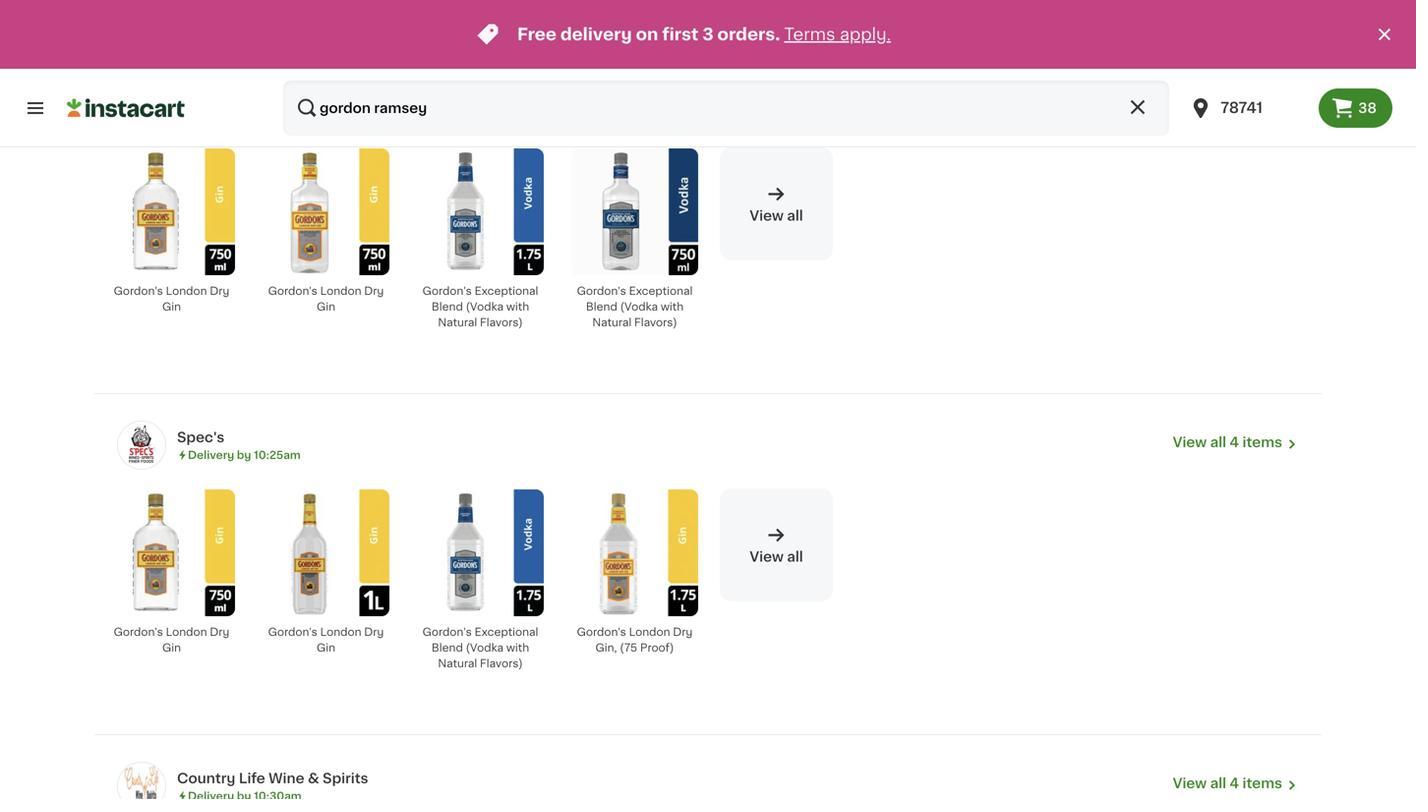 Task type: describe. For each thing, give the bounding box(es) containing it.
(vodka for 34 wines & spirits
[[466, 301, 504, 312]]

spirits inside 'element'
[[323, 772, 369, 786]]

view all for 34 wines & spirits
[[750, 209, 804, 223]]

blend for spec's
[[432, 643, 463, 654]]

gordon's exceptional blend (vodka with natural flavors) for 34 wines & spirits
[[423, 286, 539, 328]]

london inside gordon's london dry gin, (75 proof)
[[629, 627, 670, 638]]

natural for 34 wines & spirits
[[438, 317, 477, 328]]

free delivery on first 3 orders. terms apply.
[[517, 26, 891, 43]]

item carousel region for 34 wines & spirits
[[75, 140, 1322, 401]]

34 wines & spirits show all 4 items element
[[177, 75, 1173, 94]]

gordon's london dry gin, (75 proof)
[[577, 627, 693, 654]]

terms apply. link
[[784, 26, 891, 43]]

items for country life wine & spirits
[[1243, 777, 1283, 791]]

& inside "element"
[[246, 78, 258, 91]]

38 button
[[1320, 89, 1393, 128]]

natural for spec's
[[438, 659, 477, 669]]

delivery by 10:30am
[[188, 97, 302, 108]]

flavors) for 34 wines & spirits
[[480, 317, 523, 328]]

gin,
[[596, 643, 617, 654]]

10:30am
[[254, 97, 302, 108]]

item carousel region for spec's
[[75, 481, 1322, 743]]

instacart logo image
[[67, 96, 185, 120]]

spirits inside "element"
[[261, 78, 307, 91]]

in-
[[182, 113, 197, 124]]

view all 4 items for spec's
[[1173, 436, 1283, 449]]

Search field
[[283, 81, 1170, 136]]

view all for spec's
[[750, 550, 804, 564]]

view all link for 34 wines & spirits
[[720, 147, 833, 261]]

& inside 'element'
[[308, 772, 319, 786]]

delivery
[[561, 26, 632, 43]]

by for spec's
[[237, 450, 251, 461]]

gordon's exceptional blend (vodka with natural flavors) button for 34 wines & spirits
[[411, 147, 550, 342]]

gordon's inside gordon's london dry gin, (75 proof)
[[577, 627, 627, 638]]

34
[[177, 78, 196, 91]]

gordon's exceptional blend (vodka with natural flavors) image for spec's
[[417, 490, 544, 617]]

dry inside gordon's london dry gin, (75 proof)
[[673, 627, 693, 638]]

flavors) for spec's
[[480, 659, 523, 669]]

34 wines & spirits
[[177, 78, 307, 91]]

gordon's london dry gin, (75 proof) image
[[572, 490, 699, 617]]

1 items from the top
[[1243, 91, 1283, 105]]

items for spec's
[[1243, 436, 1283, 449]]

life
[[239, 772, 265, 786]]

1 78741 button from the left
[[1178, 81, 1320, 136]]



Task type: vqa. For each thing, say whether or not it's contained in the screenshot.
enter
no



Task type: locate. For each thing, give the bounding box(es) containing it.
1 vertical spatial view all 4 items
[[1173, 436, 1283, 449]]

by left 10:25am
[[237, 450, 251, 461]]

&
[[246, 78, 258, 91], [308, 772, 319, 786]]

gordon's london dry gin button
[[102, 147, 241, 326], [257, 147, 396, 326], [102, 489, 241, 668], [257, 489, 396, 668]]

1 vertical spatial delivery
[[188, 450, 234, 461]]

exceptional
[[475, 286, 539, 296], [629, 286, 693, 296], [475, 627, 539, 638]]

0 vertical spatial &
[[246, 78, 258, 91]]

delivery for spec's
[[188, 450, 234, 461]]

1 vertical spatial spirits
[[323, 772, 369, 786]]

4
[[1230, 91, 1240, 105], [1230, 436, 1240, 449], [1230, 777, 1240, 791]]

1 view all link from the top
[[720, 147, 833, 261]]

& up delivery by 10:30am
[[246, 78, 258, 91]]

2 view all from the top
[[750, 550, 804, 564]]

exceptional for 34 wines & spirits
[[475, 286, 539, 296]]

1 vertical spatial item carousel region
[[75, 481, 1322, 743]]

38
[[1359, 101, 1377, 115]]

view all 4 items
[[1173, 91, 1283, 105], [1173, 436, 1283, 449], [1173, 777, 1283, 791]]

apply.
[[840, 26, 891, 43]]

3 4 from the top
[[1230, 777, 1240, 791]]

by
[[237, 97, 251, 108], [237, 450, 251, 461]]

1 vertical spatial view all link
[[720, 489, 833, 602]]

1 vertical spatial view all
[[750, 550, 804, 564]]

10:25am
[[254, 450, 301, 461]]

1 vertical spatial items
[[1243, 436, 1283, 449]]

first
[[662, 26, 699, 43]]

limited time offer region
[[0, 0, 1373, 69]]

2 vertical spatial view all 4 items
[[1173, 777, 1283, 791]]

None search field
[[283, 81, 1170, 136]]

1 vertical spatial 4
[[1230, 436, 1240, 449]]

view all
[[750, 209, 804, 223], [750, 550, 804, 564]]

1 view all from the top
[[750, 209, 804, 223]]

spec's
[[177, 431, 225, 445]]

1 item carousel region from the top
[[75, 140, 1322, 401]]

flavors)
[[480, 317, 523, 328], [635, 317, 678, 328], [480, 659, 523, 669]]

(vodka
[[466, 301, 504, 312], [620, 301, 658, 312], [466, 643, 504, 654]]

0 horizontal spatial spirits
[[261, 78, 307, 91]]

gordon's exceptional blend (vodka with natural flavors) for spec's
[[423, 627, 539, 669]]

2 view all 4 items from the top
[[1173, 436, 1283, 449]]

spirits up 10:30am
[[261, 78, 307, 91]]

1 horizontal spatial spirits
[[323, 772, 369, 786]]

prices
[[229, 113, 264, 124]]

items
[[1243, 91, 1283, 105], [1243, 436, 1283, 449], [1243, 777, 1283, 791]]

view all link
[[720, 147, 833, 261], [720, 489, 833, 602]]

blend for 34 wines & spirits
[[432, 301, 463, 312]]

wine
[[269, 772, 305, 786]]

delivery for 34 wines & spirits
[[188, 97, 234, 108]]

0 horizontal spatial &
[[246, 78, 258, 91]]

proof)
[[640, 643, 674, 654]]

exceptional for spec's
[[475, 627, 539, 638]]

spirits
[[261, 78, 307, 91], [323, 772, 369, 786]]

view all link for spec's
[[720, 489, 833, 602]]

1 by from the top
[[237, 97, 251, 108]]

natural
[[438, 317, 477, 328], [593, 317, 632, 328], [438, 659, 477, 669]]

0 vertical spatial items
[[1243, 91, 1283, 105]]

(75
[[620, 643, 638, 654]]

2 view all link from the top
[[720, 489, 833, 602]]

1 4 from the top
[[1230, 91, 1240, 105]]

(vodka for spec's
[[466, 643, 504, 654]]

all
[[1211, 91, 1227, 105], [787, 209, 804, 223], [1211, 436, 1227, 449], [787, 550, 804, 564], [1211, 777, 1227, 791]]

2 vertical spatial items
[[1243, 777, 1283, 791]]

1 vertical spatial &
[[308, 772, 319, 786]]

4 for spec's
[[1230, 436, 1240, 449]]

1 delivery from the top
[[188, 97, 234, 108]]

2 item carousel region from the top
[[75, 481, 1322, 743]]

gordon's exceptional blend (vodka with natural flavors) button for spec's
[[411, 489, 550, 684]]

orders.
[[718, 26, 781, 43]]

78741 button
[[1178, 81, 1320, 136], [1190, 81, 1308, 136]]

delivery
[[188, 97, 234, 108], [188, 450, 234, 461]]

london
[[166, 286, 207, 296], [320, 286, 362, 296], [166, 627, 207, 638], [320, 627, 362, 638], [629, 627, 670, 638]]

2 78741 button from the left
[[1190, 81, 1308, 136]]

1 vertical spatial by
[[237, 450, 251, 461]]

gin
[[162, 301, 181, 312], [317, 301, 335, 312], [162, 643, 181, 654], [317, 643, 335, 654]]

0 vertical spatial delivery
[[188, 97, 234, 108]]

3
[[703, 26, 714, 43]]

gordon's london dry gin, (75 proof) button
[[566, 489, 704, 668]]

2 delivery from the top
[[188, 450, 234, 461]]

gordon's exceptional blend (vodka with natural flavors) image
[[417, 148, 544, 275], [572, 148, 699, 275], [417, 490, 544, 617]]

0 vertical spatial item carousel region
[[75, 140, 1322, 401]]

78741
[[1221, 101, 1263, 115]]

view
[[1173, 91, 1207, 105], [750, 209, 784, 223], [1173, 436, 1207, 449], [750, 550, 784, 564], [1173, 777, 1207, 791]]

2 4 from the top
[[1230, 436, 1240, 449]]

3 view all 4 items from the top
[[1173, 777, 1283, 791]]

gordon's exceptional blend (vodka with natural flavors) button
[[411, 147, 550, 342], [566, 147, 704, 342], [411, 489, 550, 684]]

gordon's exceptional blend (vodka with natural flavors) image for 34 wines & spirits
[[417, 148, 544, 275]]

3 items from the top
[[1243, 777, 1283, 791]]

with for 34 wines & spirits
[[507, 301, 529, 312]]

2 by from the top
[[237, 450, 251, 461]]

item carousel region
[[75, 140, 1322, 401], [75, 481, 1322, 743]]

1 view all 4 items from the top
[[1173, 91, 1283, 105]]

blend
[[432, 301, 463, 312], [586, 301, 618, 312], [432, 643, 463, 654]]

delivery down spec's
[[188, 450, 234, 461]]

4 for country life wine & spirits
[[1230, 777, 1240, 791]]

with
[[507, 301, 529, 312], [661, 301, 684, 312], [507, 643, 529, 654]]

0 vertical spatial spirits
[[261, 78, 307, 91]]

spec's show all 4 items element
[[177, 428, 1173, 448]]

gordon's
[[114, 286, 163, 296], [268, 286, 318, 296], [423, 286, 472, 296], [577, 286, 626, 296], [114, 627, 163, 638], [268, 627, 318, 638], [423, 627, 472, 638], [577, 627, 627, 638]]

wines
[[199, 78, 243, 91]]

terms
[[784, 26, 836, 43]]

with for spec's
[[507, 643, 529, 654]]

gordon's london dry gin
[[114, 286, 230, 312], [268, 286, 384, 312], [114, 627, 230, 654], [268, 627, 384, 654]]

spirits right wine
[[323, 772, 369, 786]]

delivery by 10:25am
[[188, 450, 301, 461]]

0 vertical spatial view all
[[750, 209, 804, 223]]

gordon's london dry gin image
[[108, 148, 235, 275], [263, 148, 390, 275], [108, 490, 235, 617], [263, 490, 390, 617]]

0 vertical spatial by
[[237, 97, 251, 108]]

0 vertical spatial view all 4 items
[[1173, 91, 1283, 105]]

dry
[[210, 286, 230, 296], [364, 286, 384, 296], [210, 627, 230, 638], [364, 627, 384, 638], [673, 627, 693, 638]]

delivery up store
[[188, 97, 234, 108]]

2 items from the top
[[1243, 436, 1283, 449]]

country life wine & spirits
[[177, 772, 369, 786]]

& right wine
[[308, 772, 319, 786]]

gordon's exceptional blend (vodka with natural flavors)
[[423, 286, 539, 328], [577, 286, 693, 328], [423, 627, 539, 669]]

store
[[197, 113, 226, 124]]

0 vertical spatial view all link
[[720, 147, 833, 261]]

view all 4 items for country life wine & spirits
[[1173, 777, 1283, 791]]

country life wine & spirits show all 4 items element
[[177, 769, 1173, 789]]

2 vertical spatial 4
[[1230, 777, 1240, 791]]

country
[[177, 772, 236, 786]]

on
[[636, 26, 659, 43]]

by up 'prices'
[[237, 97, 251, 108]]

in-store prices
[[182, 113, 264, 124]]

1 horizontal spatial &
[[308, 772, 319, 786]]

free
[[517, 26, 557, 43]]

0 vertical spatial 4
[[1230, 91, 1240, 105]]

by for 34 wines & spirits
[[237, 97, 251, 108]]



